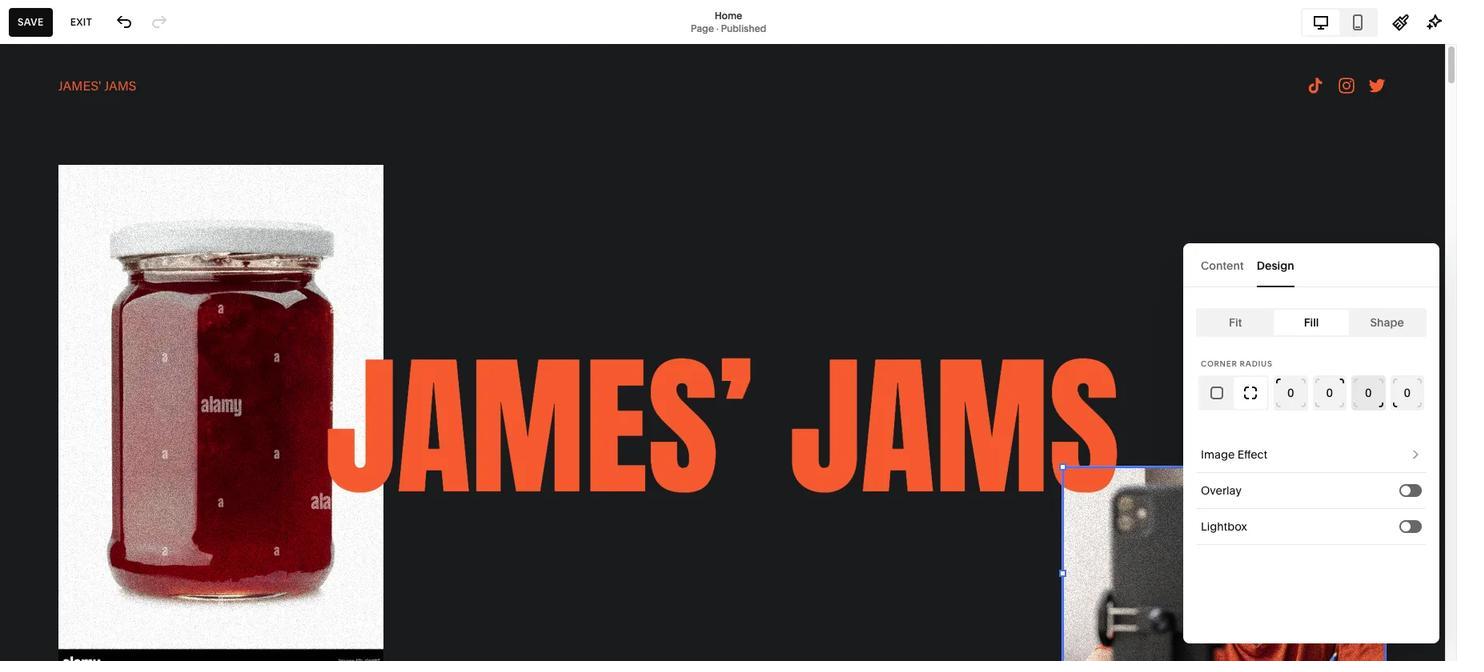 Task type: vqa. For each thing, say whether or not it's contained in the screenshot.
keywords
no



Task type: describe. For each thing, give the bounding box(es) containing it.
contacts link
[[26, 185, 178, 204]]

Lightbox checkbox
[[1402, 522, 1411, 531]]

Bottom right border radius value number field
[[1352, 384, 1386, 402]]

save
[[18, 16, 44, 28]]

marketing link
[[26, 156, 178, 175]]

asset
[[26, 611, 61, 627]]

fill button
[[1274, 310, 1350, 336]]

home
[[715, 9, 743, 21]]

analytics
[[26, 215, 83, 231]]

design
[[1257, 258, 1295, 273]]

use multiple border radii image
[[1242, 384, 1260, 402]]

tab list containing content
[[1201, 243, 1422, 288]]

home page · published
[[691, 9, 767, 34]]

·
[[717, 22, 719, 34]]

exit button
[[61, 8, 101, 36]]

fill
[[1304, 316, 1319, 330]]

effect
[[1238, 448, 1268, 462]]

image effect
[[1201, 448, 1268, 462]]

Top right border radius value number field
[[1313, 384, 1347, 402]]

library
[[64, 611, 107, 627]]

Top left border radius value number field
[[1274, 384, 1308, 402]]

fit button
[[1198, 310, 1274, 336]]

analytics link
[[26, 214, 178, 233]]

design button
[[1257, 243, 1295, 288]]

scheduling
[[26, 243, 95, 260]]



Task type: locate. For each thing, give the bounding box(es) containing it.
Bottom left border radius value number field
[[1391, 384, 1425, 402]]

tab list
[[1303, 9, 1377, 35], [1201, 243, 1422, 288], [1198, 310, 1426, 336], [1201, 377, 1268, 409]]

contacts
[[26, 186, 82, 202]]

exit
[[70, 16, 92, 28]]

content button
[[1201, 243, 1244, 288]]

shape button
[[1350, 310, 1426, 336]]

lightbox
[[1201, 520, 1248, 534]]

fit
[[1230, 316, 1243, 330]]

asset library
[[26, 611, 107, 627]]

overlay
[[1201, 484, 1242, 498]]

Overlay checkbox
[[1402, 486, 1411, 495]]

save button
[[9, 8, 53, 36]]

radius
[[1240, 360, 1273, 368]]

corner
[[1201, 360, 1238, 368]]

image
[[1201, 448, 1235, 462]]

scheduling link
[[26, 243, 178, 262]]

use single border radius image
[[1209, 384, 1226, 402]]

settings
[[26, 640, 77, 656]]

settings link
[[26, 639, 178, 658]]

marketing
[[26, 157, 89, 173]]

published
[[721, 22, 767, 34]]

content
[[1201, 258, 1244, 273]]

page
[[691, 22, 714, 34]]

corner radius
[[1201, 360, 1273, 368]]

tab list containing fit
[[1198, 310, 1426, 336]]

shape
[[1371, 316, 1405, 330]]

asset library link
[[26, 610, 178, 629]]



